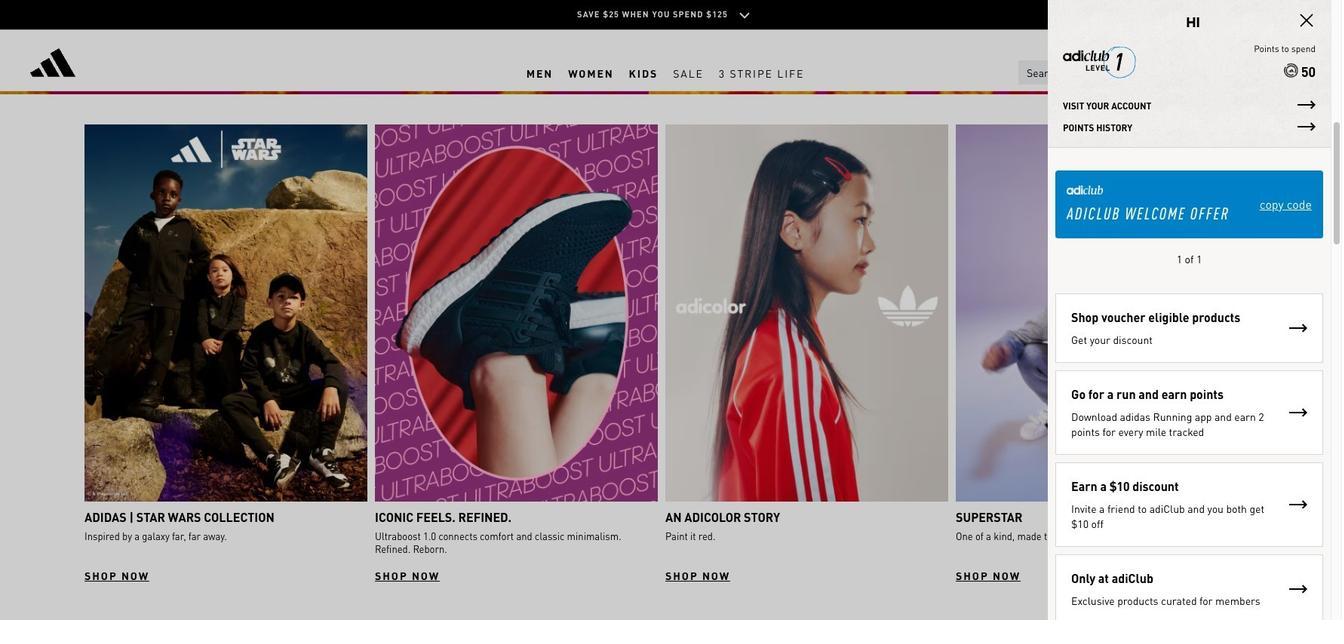 Task type: describe. For each thing, give the bounding box(es) containing it.
one child standing and two children sitting in font of rock with purple mist all wearing the adidas | star wars collection image
[[84, 124, 367, 501]]

red originals 2023 fall winter image image
[[665, 124, 948, 501]]



Task type: vqa. For each thing, say whether or not it's contained in the screenshot.
Adicolor Classics Sst Track Jacket (Plus Size) Women'S Originals In: 4 Colors, Plus Size · Code: Adiclub
no



Task type: locate. For each thing, give the bounding box(es) containing it.
2024 spring summer jason day kids image image
[[0, 0, 1331, 94]]

main navigation element
[[320, 55, 1011, 91]]

list
[[2, 124, 1329, 583]]

superstar 2024 spring summer purple originals image image
[[956, 124, 1239, 501]]



